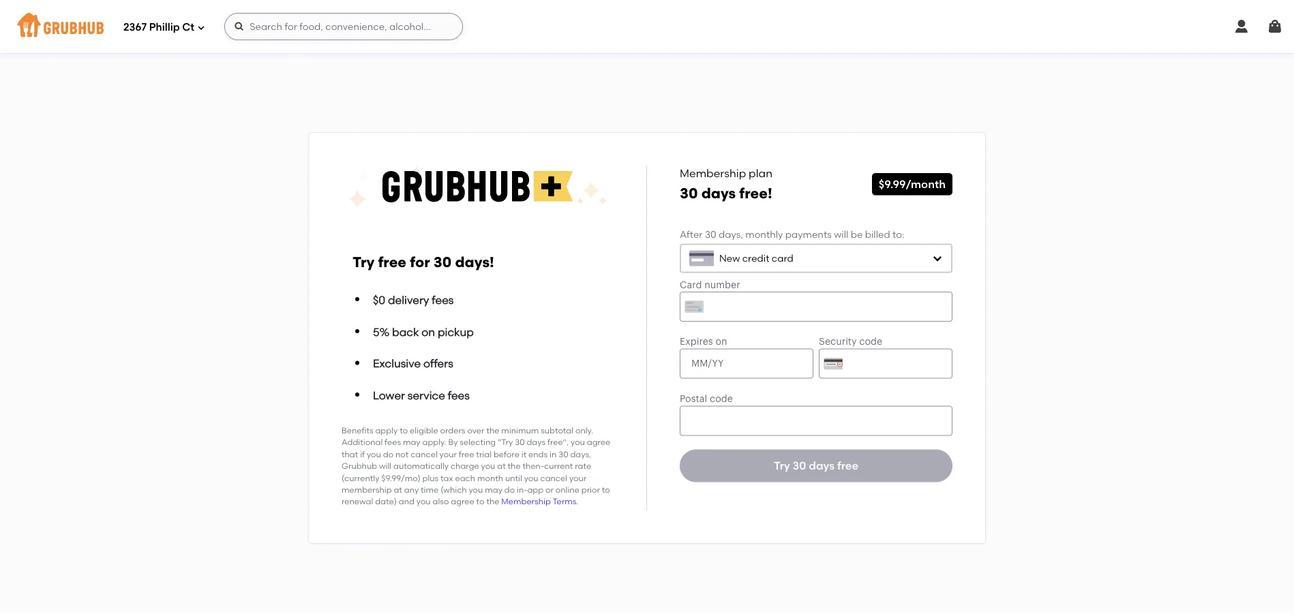 Task type: vqa. For each thing, say whether or not it's contained in the screenshot.
24 ADD A MEAL
no



Task type: describe. For each thing, give the bounding box(es) containing it.
0 horizontal spatial may
[[403, 438, 421, 448]]

apply.
[[423, 438, 447, 448]]

1 horizontal spatial your
[[570, 473, 587, 483]]

not
[[396, 450, 409, 460]]

try free for 30 days!
[[353, 254, 494, 271]]

5%
[[373, 325, 390, 339]]

additional
[[342, 438, 383, 448]]

any
[[404, 485, 419, 495]]

be
[[851, 228, 863, 240]]

membership terms link
[[502, 497, 577, 507]]

current
[[544, 461, 573, 471]]

will inside benefits apply to eligible orders over the minimum subtotal only. additional fees may apply. by selecting "try 30 days free", you agree that if you do not cancel your free trial before it ends in 30 days, grubhub will automatically charge you at the then-current rate (currently $9.99/mo) plus tax each month until you cancel your membership at any time (which you may do in-app or online prior to renewal date) and you also agree to the
[[379, 461, 392, 471]]

benefits
[[342, 426, 374, 436]]

monthly
[[746, 228, 783, 240]]

new credit card
[[720, 253, 794, 264]]

automatically
[[394, 461, 449, 471]]

on
[[422, 325, 435, 339]]

credit
[[743, 253, 770, 264]]

membership terms .
[[502, 497, 579, 507]]

$9.99/mo)
[[382, 473, 421, 483]]

1 horizontal spatial agree
[[587, 438, 611, 448]]

30 inside membership plan 30 days free!
[[680, 185, 698, 202]]

charge
[[451, 461, 479, 471]]

1 horizontal spatial cancel
[[541, 473, 568, 483]]

2 horizontal spatial svg image
[[1234, 18, 1250, 35]]

time
[[421, 485, 439, 495]]

0 horizontal spatial svg image
[[234, 21, 245, 32]]

until
[[505, 473, 522, 483]]

selecting
[[460, 438, 496, 448]]

1 vertical spatial may
[[485, 485, 503, 495]]

apply
[[376, 426, 398, 436]]

free!
[[740, 185, 773, 202]]

also
[[433, 497, 449, 507]]

days inside try 30 days free button
[[809, 460, 835, 473]]

try for try free for 30 days!
[[353, 254, 375, 271]]

each
[[455, 473, 476, 483]]

try 30 days free
[[774, 460, 859, 473]]

card
[[772, 253, 794, 264]]

subtotal
[[541, 426, 574, 436]]

exclusive
[[373, 357, 421, 370]]

or
[[546, 485, 554, 495]]

1 horizontal spatial svg image
[[1268, 18, 1284, 35]]

2367 phillip ct
[[123, 21, 195, 34]]

membership for .
[[502, 497, 551, 507]]

in
[[550, 450, 557, 460]]

if
[[360, 450, 365, 460]]

0 vertical spatial days,
[[719, 228, 744, 240]]

fees for lower service fees
[[448, 389, 470, 402]]

try 30 days free button
[[680, 450, 953, 483]]

lower
[[373, 389, 405, 402]]

0 vertical spatial to
[[400, 426, 408, 436]]

days inside membership plan 30 days free!
[[702, 185, 736, 202]]

to:
[[893, 228, 905, 240]]

pickup
[[438, 325, 474, 339]]

trial
[[476, 450, 492, 460]]

over
[[468, 426, 485, 436]]

free",
[[548, 438, 569, 448]]

for
[[410, 254, 430, 271]]

$0
[[373, 294, 386, 307]]

grubhub
[[342, 461, 377, 471]]

fees for $0 delivery fees
[[432, 294, 454, 307]]

delivery
[[388, 294, 429, 307]]

free inside button
[[838, 460, 859, 473]]

date)
[[375, 497, 397, 507]]

0 vertical spatial at
[[498, 461, 506, 471]]

$9.99/month
[[879, 178, 946, 191]]

ct
[[182, 21, 195, 34]]

membership plan 30 days free!
[[680, 167, 773, 202]]

app
[[528, 485, 544, 495]]

then-
[[523, 461, 544, 471]]

1 vertical spatial the
[[508, 461, 521, 471]]

minimum
[[502, 426, 539, 436]]

free inside benefits apply to eligible orders over the minimum subtotal only. additional fees may apply. by selecting "try 30 days free", you agree that if you do not cancel your free trial before it ends in 30 days, grubhub will automatically charge you at the then-current rate (currently $9.99/mo) plus tax each month until you cancel your membership at any time (which you may do in-app or online prior to renewal date) and you also agree to the
[[459, 450, 474, 460]]

exclusive offers
[[373, 357, 454, 370]]

membership
[[342, 485, 392, 495]]

0 vertical spatial cancel
[[411, 450, 438, 460]]

you right if
[[367, 450, 381, 460]]

30 inside button
[[793, 460, 807, 473]]



Task type: locate. For each thing, give the bounding box(es) containing it.
2 horizontal spatial free
[[838, 460, 859, 473]]

"try
[[498, 438, 513, 448]]

2 horizontal spatial days
[[809, 460, 835, 473]]

0 horizontal spatial try
[[353, 254, 375, 271]]

new
[[720, 253, 740, 264]]

to right prior
[[602, 485, 610, 495]]

may
[[403, 438, 421, 448], [485, 485, 503, 495]]

0 horizontal spatial at
[[394, 485, 402, 495]]

to
[[400, 426, 408, 436], [602, 485, 610, 495], [477, 497, 485, 507]]

cancel up or
[[541, 473, 568, 483]]

do left in-
[[505, 485, 515, 495]]

at down 'before' on the bottom left
[[498, 461, 506, 471]]

back
[[392, 325, 419, 339]]

at down $9.99/mo)
[[394, 485, 402, 495]]

only.
[[576, 426, 594, 436]]

you down time
[[417, 497, 431, 507]]

1 vertical spatial at
[[394, 485, 402, 495]]

1 vertical spatial fees
[[448, 389, 470, 402]]

the right over
[[487, 426, 500, 436]]

0 vertical spatial your
[[440, 450, 457, 460]]

rate
[[575, 461, 592, 471]]

1 horizontal spatial svg image
[[933, 253, 943, 264]]

days, up rate
[[571, 450, 592, 460]]

0 horizontal spatial will
[[379, 461, 392, 471]]

main navigation navigation
[[0, 0, 1295, 53]]

the down month
[[487, 497, 500, 507]]

plan
[[749, 167, 773, 180]]

your down by
[[440, 450, 457, 460]]

1 vertical spatial will
[[379, 461, 392, 471]]

0 vertical spatial the
[[487, 426, 500, 436]]

eligible
[[410, 426, 438, 436]]

(which
[[441, 485, 467, 495]]

1 vertical spatial try
[[774, 460, 790, 473]]

0 vertical spatial days
[[702, 185, 736, 202]]

fees right delivery
[[432, 294, 454, 307]]

after
[[680, 228, 703, 240]]

cancel up automatically
[[411, 450, 438, 460]]

benefits apply to eligible orders over the minimum subtotal only. additional fees may apply. by selecting "try 30 days free", you agree that if you do not cancel your free trial before it ends in 30 days, grubhub will automatically charge you at the then-current rate (currently $9.99/mo) plus tax each month until you cancel your membership at any time (which you may do in-app or online prior to renewal date) and you also agree to the
[[342, 426, 611, 507]]

svg image
[[1234, 18, 1250, 35], [197, 24, 205, 32], [933, 253, 943, 264]]

1 horizontal spatial membership
[[680, 167, 746, 180]]

you
[[571, 438, 585, 448], [367, 450, 381, 460], [481, 461, 496, 471], [524, 473, 539, 483], [469, 485, 483, 495], [417, 497, 431, 507]]

fees
[[432, 294, 454, 307], [448, 389, 470, 402], [385, 438, 401, 448]]

1 vertical spatial agree
[[451, 497, 475, 507]]

will left be
[[834, 228, 849, 240]]

orders
[[440, 426, 466, 436]]

before
[[494, 450, 520, 460]]

2 vertical spatial days
[[809, 460, 835, 473]]

your down rate
[[570, 473, 587, 483]]

may up not
[[403, 438, 421, 448]]

in-
[[517, 485, 528, 495]]

0 horizontal spatial do
[[383, 450, 394, 460]]

1 horizontal spatial at
[[498, 461, 506, 471]]

1 horizontal spatial days,
[[719, 228, 744, 240]]

0 horizontal spatial your
[[440, 450, 457, 460]]

1 horizontal spatial to
[[477, 497, 485, 507]]

membership
[[680, 167, 746, 180], [502, 497, 551, 507]]

5% back on pickup
[[373, 325, 474, 339]]

you up month
[[481, 461, 496, 471]]

membership down in-
[[502, 497, 551, 507]]

1 horizontal spatial do
[[505, 485, 515, 495]]

plus
[[423, 473, 439, 483]]

1 vertical spatial do
[[505, 485, 515, 495]]

will up $9.99/mo)
[[379, 461, 392, 471]]

0 horizontal spatial days
[[527, 438, 546, 448]]

0 horizontal spatial agree
[[451, 497, 475, 507]]

2 vertical spatial fees
[[385, 438, 401, 448]]

fees inside benefits apply to eligible orders over the minimum subtotal only. additional fees may apply. by selecting "try 30 days free", you agree that if you do not cancel your free trial before it ends in 30 days, grubhub will automatically charge you at the then-current rate (currently $9.99/mo) plus tax each month until you cancel your membership at any time (which you may do in-app or online prior to renewal date) and you also agree to the
[[385, 438, 401, 448]]

0 horizontal spatial svg image
[[197, 24, 205, 32]]

try
[[353, 254, 375, 271], [774, 460, 790, 473]]

ends
[[529, 450, 548, 460]]

0 horizontal spatial cancel
[[411, 450, 438, 460]]

0 vertical spatial may
[[403, 438, 421, 448]]

terms
[[553, 497, 577, 507]]

you down only.
[[571, 438, 585, 448]]

1 vertical spatial to
[[602, 485, 610, 495]]

fees right service at the bottom left of page
[[448, 389, 470, 402]]

$0 delivery fees
[[373, 294, 454, 307]]

and
[[399, 497, 415, 507]]

do
[[383, 450, 394, 460], [505, 485, 515, 495]]

0 horizontal spatial membership
[[502, 497, 551, 507]]

the
[[487, 426, 500, 436], [508, 461, 521, 471], [487, 497, 500, 507]]

try for try 30 days free
[[774, 460, 790, 473]]

to right apply
[[400, 426, 408, 436]]

(currently
[[342, 473, 380, 483]]

try inside button
[[774, 460, 790, 473]]

days!
[[455, 254, 494, 271]]

it
[[522, 450, 527, 460]]

30
[[680, 185, 698, 202], [705, 228, 717, 240], [434, 254, 452, 271], [515, 438, 525, 448], [559, 450, 569, 460], [793, 460, 807, 473]]

fees down apply
[[385, 438, 401, 448]]

your
[[440, 450, 457, 460], [570, 473, 587, 483]]

0 vertical spatial do
[[383, 450, 394, 460]]

agree down (which
[[451, 497, 475, 507]]

offers
[[424, 357, 454, 370]]

2 horizontal spatial to
[[602, 485, 610, 495]]

svg image
[[1268, 18, 1284, 35], [234, 21, 245, 32]]

0 horizontal spatial to
[[400, 426, 408, 436]]

days, inside benefits apply to eligible orders over the minimum subtotal only. additional fees may apply. by selecting "try 30 days free", you agree that if you do not cancel your free trial before it ends in 30 days, grubhub will automatically charge you at the then-current rate (currently $9.99/mo) plus tax each month until you cancel your membership at any time (which you may do in-app or online prior to renewal date) and you also agree to the
[[571, 450, 592, 460]]

service
[[408, 389, 445, 402]]

1 horizontal spatial try
[[774, 460, 790, 473]]

0 vertical spatial fees
[[432, 294, 454, 307]]

days inside benefits apply to eligible orders over the minimum subtotal only. additional fees may apply. by selecting "try 30 days free", you agree that if you do not cancel your free trial before it ends in 30 days, grubhub will automatically charge you at the then-current rate (currently $9.99/mo) plus tax each month until you cancel your membership at any time (which you may do in-app or online prior to renewal date) and you also agree to the
[[527, 438, 546, 448]]

will
[[834, 228, 849, 240], [379, 461, 392, 471]]

1 horizontal spatial may
[[485, 485, 503, 495]]

0 horizontal spatial days,
[[571, 450, 592, 460]]

0 vertical spatial membership
[[680, 167, 746, 180]]

agree down only.
[[587, 438, 611, 448]]

agree
[[587, 438, 611, 448], [451, 497, 475, 507]]

lower service fees
[[373, 389, 470, 402]]

phillip
[[149, 21, 180, 34]]

after 30 days, monthly payments will be billed to:
[[680, 228, 905, 240]]

may down month
[[485, 485, 503, 495]]

renewal
[[342, 497, 373, 507]]

that
[[342, 450, 358, 460]]

billed
[[866, 228, 891, 240]]

1 vertical spatial days
[[527, 438, 546, 448]]

2 vertical spatial the
[[487, 497, 500, 507]]

to down month
[[477, 497, 485, 507]]

2 vertical spatial to
[[477, 497, 485, 507]]

0 vertical spatial try
[[353, 254, 375, 271]]

payments
[[786, 228, 832, 240]]

tax
[[441, 473, 453, 483]]

1 horizontal spatial will
[[834, 228, 849, 240]]

1 vertical spatial your
[[570, 473, 587, 483]]

the up until
[[508, 461, 521, 471]]

do left not
[[383, 450, 394, 460]]

days
[[702, 185, 736, 202], [527, 438, 546, 448], [809, 460, 835, 473]]

.
[[577, 497, 579, 507]]

you down then-
[[524, 473, 539, 483]]

Search for food, convenience, alcohol... search field
[[225, 13, 463, 40]]

you down "each"
[[469, 485, 483, 495]]

free
[[378, 254, 407, 271], [459, 450, 474, 460], [838, 460, 859, 473]]

days,
[[719, 228, 744, 240], [571, 450, 592, 460]]

prior
[[582, 485, 600, 495]]

1 vertical spatial cancel
[[541, 473, 568, 483]]

0 horizontal spatial free
[[378, 254, 407, 271]]

0 vertical spatial will
[[834, 228, 849, 240]]

1 vertical spatial membership
[[502, 497, 551, 507]]

membership logo image
[[348, 166, 608, 209]]

1 horizontal spatial days
[[702, 185, 736, 202]]

membership for 30
[[680, 167, 746, 180]]

membership inside membership plan 30 days free!
[[680, 167, 746, 180]]

1 horizontal spatial free
[[459, 450, 474, 460]]

2367
[[123, 21, 147, 34]]

membership up free!
[[680, 167, 746, 180]]

online
[[556, 485, 580, 495]]

by
[[449, 438, 458, 448]]

month
[[477, 473, 504, 483]]

days, up new
[[719, 228, 744, 240]]

1 vertical spatial days,
[[571, 450, 592, 460]]

0 vertical spatial agree
[[587, 438, 611, 448]]



